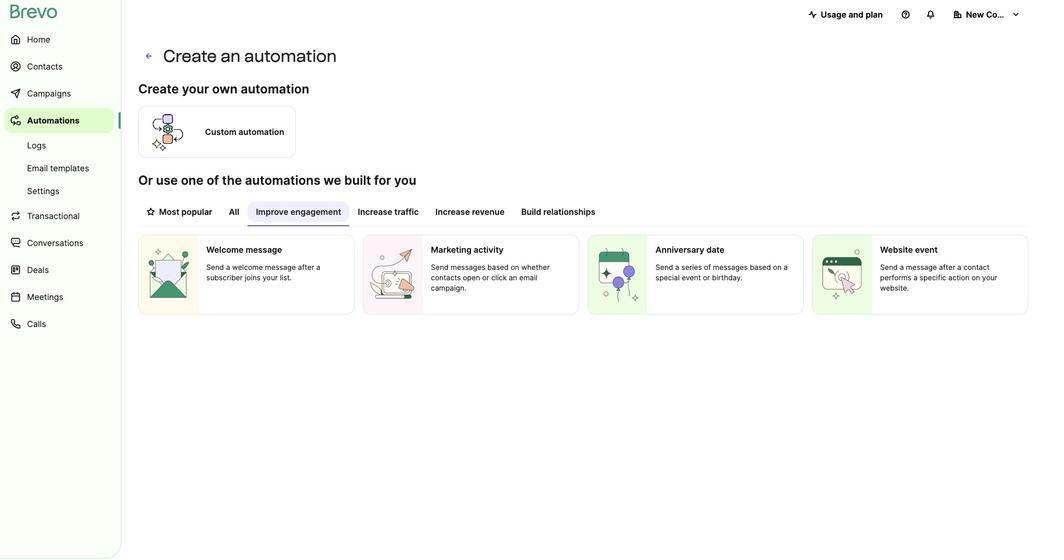 Task type: describe. For each thing, give the bounding box(es) containing it.
your inside send a message after a contact performs a specific action on your website.
[[982, 273, 997, 282]]

or inside send a series of messages based on a special event or birthday.
[[703, 273, 710, 282]]

send for website event
[[880, 263, 898, 272]]

traffic
[[394, 207, 419, 217]]

click
[[491, 273, 507, 282]]

contact
[[964, 263, 990, 272]]

contacts
[[431, 273, 461, 282]]

campaigns
[[27, 88, 71, 99]]

increase traffic link
[[350, 202, 427, 226]]

or use one of the automations we built for you
[[138, 173, 416, 188]]

welcome
[[206, 245, 244, 255]]

we
[[324, 173, 341, 188]]

send a welcome message after a subscriber joins your list.
[[206, 263, 320, 282]]

message inside 'send a welcome message after a subscriber joins your list.'
[[265, 263, 296, 272]]

email
[[519, 273, 537, 282]]

settings link
[[4, 181, 114, 202]]

website.
[[880, 284, 909, 293]]

an inside send messages based on whether contacts open or click an email campaign.
[[509, 273, 517, 282]]

own
[[212, 82, 238, 97]]

dxrbf image
[[147, 208, 155, 216]]

conversations link
[[4, 231, 114, 256]]

on inside send a message after a contact performs a specific action on your website.
[[972, 273, 980, 282]]

of for the
[[207, 173, 219, 188]]

most popular
[[159, 207, 212, 217]]

company
[[986, 9, 1025, 20]]

date
[[706, 245, 724, 255]]

based inside send messages based on whether contacts open or click an email campaign.
[[487, 263, 509, 272]]

performs
[[880, 273, 911, 282]]

all
[[229, 207, 239, 217]]

custom automation button
[[138, 105, 296, 160]]

usage and plan button
[[800, 4, 891, 25]]

marketing
[[431, 245, 472, 255]]

transactional link
[[4, 204, 114, 229]]

transactional
[[27, 211, 80, 222]]

plan
[[866, 9, 883, 20]]

contacts
[[27, 61, 63, 72]]

event inside send a series of messages based on a special event or birthday.
[[682, 273, 701, 282]]

subscriber
[[206, 273, 243, 282]]

after inside send a message after a contact performs a specific action on your website.
[[939, 263, 955, 272]]

all link
[[221, 202, 248, 226]]

improve engagement link
[[248, 202, 350, 227]]

email
[[27, 163, 48, 174]]

messages inside send a series of messages based on a special event or birthday.
[[713, 263, 748, 272]]

automations link
[[4, 108, 114, 133]]

most
[[159, 207, 179, 217]]

meetings
[[27, 292, 63, 303]]

specific
[[920, 273, 946, 282]]

birthday.
[[712, 273, 743, 282]]

calls link
[[4, 312, 114, 337]]

for
[[374, 173, 391, 188]]

messages inside send messages based on whether contacts open or click an email campaign.
[[451, 263, 485, 272]]

special
[[656, 273, 680, 282]]

logs
[[27, 140, 46, 151]]

action
[[948, 273, 970, 282]]

marketing activity
[[431, 245, 504, 255]]

on inside send messages based on whether contacts open or click an email campaign.
[[511, 263, 519, 272]]

anniversary
[[656, 245, 704, 255]]

new company button
[[945, 4, 1028, 25]]

deals link
[[4, 258, 114, 283]]

increase for increase revenue
[[435, 207, 470, 217]]

popular
[[181, 207, 212, 217]]

home
[[27, 34, 50, 45]]

welcome
[[232, 263, 263, 272]]

custom
[[205, 127, 237, 137]]

settings
[[27, 186, 60, 197]]

tab list containing most popular
[[138, 202, 1028, 227]]

0 horizontal spatial an
[[221, 46, 241, 66]]

create for create an automation
[[163, 46, 217, 66]]

increase revenue link
[[427, 202, 513, 226]]



Task type: vqa. For each thing, say whether or not it's contained in the screenshot.
LOGS link
yes



Task type: locate. For each thing, give the bounding box(es) containing it.
create for create your own automation
[[138, 82, 179, 97]]

1 increase from the left
[[358, 207, 392, 217]]

create your own automation
[[138, 82, 309, 97]]

0 vertical spatial an
[[221, 46, 241, 66]]

send messages based on whether contacts open or click an email campaign.
[[431, 263, 550, 293]]

0 horizontal spatial on
[[511, 263, 519, 272]]

usage and plan
[[821, 9, 883, 20]]

create
[[163, 46, 217, 66], [138, 82, 179, 97]]

and
[[849, 9, 864, 20]]

1 vertical spatial of
[[704, 263, 711, 272]]

1 based from the left
[[487, 263, 509, 272]]

increase for increase traffic
[[358, 207, 392, 217]]

or
[[138, 173, 153, 188]]

1 horizontal spatial of
[[704, 263, 711, 272]]

2 send from the left
[[431, 263, 449, 272]]

send inside send a message after a contact performs a specific action on your website.
[[880, 263, 898, 272]]

email templates link
[[4, 158, 114, 179]]

email templates
[[27, 163, 89, 174]]

messages
[[451, 263, 485, 272], [713, 263, 748, 272]]

meetings link
[[4, 285, 114, 310]]

based inside send a series of messages based on a special event or birthday.
[[750, 263, 771, 272]]

improve engagement
[[256, 207, 341, 217]]

contacts link
[[4, 54, 114, 79]]

4 send from the left
[[880, 263, 898, 272]]

0 vertical spatial of
[[207, 173, 219, 188]]

2 after from the left
[[939, 263, 955, 272]]

0 horizontal spatial or
[[482, 273, 489, 282]]

of
[[207, 173, 219, 188], [704, 263, 711, 272]]

1 horizontal spatial your
[[263, 273, 278, 282]]

0 horizontal spatial based
[[487, 263, 509, 272]]

your
[[182, 82, 209, 97], [263, 273, 278, 282], [982, 273, 997, 282]]

use
[[156, 173, 178, 188]]

0 horizontal spatial after
[[298, 263, 314, 272]]

message up specific
[[906, 263, 937, 272]]

series
[[681, 263, 702, 272]]

usage
[[821, 9, 846, 20]]

of left the
[[207, 173, 219, 188]]

0 vertical spatial event
[[915, 245, 938, 255]]

1 send from the left
[[206, 263, 224, 272]]

1 horizontal spatial an
[[509, 273, 517, 282]]

or inside send messages based on whether contacts open or click an email campaign.
[[482, 273, 489, 282]]

open
[[463, 273, 480, 282]]

1 vertical spatial create
[[138, 82, 179, 97]]

0 horizontal spatial messages
[[451, 263, 485, 272]]

send up performs
[[880, 263, 898, 272]]

send for welcome message
[[206, 263, 224, 272]]

1 horizontal spatial or
[[703, 273, 710, 282]]

calls
[[27, 319, 46, 330]]

improve
[[256, 207, 288, 217]]

send for anniversary date
[[656, 263, 673, 272]]

automation
[[244, 46, 337, 66], [241, 82, 309, 97], [239, 127, 284, 137]]

increase left traffic
[[358, 207, 392, 217]]

templates
[[50, 163, 89, 174]]

your left the list. at the left of the page
[[263, 273, 278, 282]]

2 horizontal spatial your
[[982, 273, 997, 282]]

1 messages from the left
[[451, 263, 485, 272]]

website event
[[880, 245, 938, 255]]

1 horizontal spatial messages
[[713, 263, 748, 272]]

1 vertical spatial an
[[509, 273, 517, 282]]

build
[[521, 207, 541, 217]]

increase traffic
[[358, 207, 419, 217]]

0 horizontal spatial event
[[682, 273, 701, 282]]

home link
[[4, 27, 114, 52]]

an up own at the top of page
[[221, 46, 241, 66]]

messages up the open
[[451, 263, 485, 272]]

automations
[[245, 173, 321, 188]]

event down series
[[682, 273, 701, 282]]

send up special
[[656, 263, 673, 272]]

new
[[966, 9, 984, 20]]

of for messages
[[704, 263, 711, 272]]

your inside 'send a welcome message after a subscriber joins your list.'
[[263, 273, 278, 282]]

joins
[[245, 273, 261, 282]]

2 based from the left
[[750, 263, 771, 272]]

increase
[[358, 207, 392, 217], [435, 207, 470, 217]]

1 horizontal spatial on
[[773, 263, 782, 272]]

0 vertical spatial automation
[[244, 46, 337, 66]]

or left click
[[482, 273, 489, 282]]

message inside send a message after a contact performs a specific action on your website.
[[906, 263, 937, 272]]

1 vertical spatial event
[[682, 273, 701, 282]]

an
[[221, 46, 241, 66], [509, 273, 517, 282]]

send a message after a contact performs a specific action on your website.
[[880, 263, 997, 293]]

1 horizontal spatial after
[[939, 263, 955, 272]]

anniversary date
[[656, 245, 724, 255]]

campaigns link
[[4, 81, 114, 106]]

build relationships
[[521, 207, 595, 217]]

1 horizontal spatial event
[[915, 245, 938, 255]]

your left own at the top of page
[[182, 82, 209, 97]]

send up 'contacts'
[[431, 263, 449, 272]]

of inside send a series of messages based on a special event or birthday.
[[704, 263, 711, 272]]

whether
[[521, 263, 550, 272]]

most popular link
[[138, 202, 221, 226]]

event up specific
[[915, 245, 938, 255]]

send inside send a series of messages based on a special event or birthday.
[[656, 263, 673, 272]]

activity
[[474, 245, 504, 255]]

increase left revenue
[[435, 207, 470, 217]]

the
[[222, 173, 242, 188]]

campaign.
[[431, 284, 466, 293]]

increase inside "link"
[[358, 207, 392, 217]]

1 vertical spatial automation
[[241, 82, 309, 97]]

send inside 'send a welcome message after a subscriber joins your list.'
[[206, 263, 224, 272]]

create an automation
[[163, 46, 337, 66]]

welcome message
[[206, 245, 282, 255]]

0 horizontal spatial increase
[[358, 207, 392, 217]]

send
[[206, 263, 224, 272], [431, 263, 449, 272], [656, 263, 673, 272], [880, 263, 898, 272]]

on
[[511, 263, 519, 272], [773, 263, 782, 272], [972, 273, 980, 282]]

logs link
[[4, 135, 114, 156]]

0 horizontal spatial of
[[207, 173, 219, 188]]

build relationships link
[[513, 202, 604, 226]]

2 horizontal spatial on
[[972, 273, 980, 282]]

revenue
[[472, 207, 505, 217]]

send for marketing activity
[[431, 263, 449, 272]]

relationships
[[543, 207, 595, 217]]

after
[[298, 263, 314, 272], [939, 263, 955, 272]]

1 horizontal spatial based
[[750, 263, 771, 272]]

send inside send messages based on whether contacts open or click an email campaign.
[[431, 263, 449, 272]]

on inside send a series of messages based on a special event or birthday.
[[773, 263, 782, 272]]

or
[[482, 273, 489, 282], [703, 273, 710, 282]]

message up 'send a welcome message after a subscriber joins your list.'
[[246, 245, 282, 255]]

automations
[[27, 115, 80, 126]]

1 after from the left
[[298, 263, 314, 272]]

messages up 'birthday.' at the right
[[713, 263, 748, 272]]

based
[[487, 263, 509, 272], [750, 263, 771, 272]]

or left 'birthday.' at the right
[[703, 273, 710, 282]]

tab list
[[138, 202, 1028, 227]]

deals
[[27, 265, 49, 276]]

list.
[[280, 273, 292, 282]]

event
[[915, 245, 938, 255], [682, 273, 701, 282]]

you
[[394, 173, 416, 188]]

one
[[181, 173, 204, 188]]

2 vertical spatial automation
[[239, 127, 284, 137]]

after inside 'send a welcome message after a subscriber joins your list.'
[[298, 263, 314, 272]]

an right click
[[509, 273, 517, 282]]

conversations
[[27, 238, 83, 249]]

2 messages from the left
[[713, 263, 748, 272]]

of right series
[[704, 263, 711, 272]]

2 or from the left
[[703, 273, 710, 282]]

0 vertical spatial create
[[163, 46, 217, 66]]

0 horizontal spatial your
[[182, 82, 209, 97]]

new company
[[966, 9, 1025, 20]]

send a series of messages based on a special event or birthday.
[[656, 263, 788, 282]]

increase revenue
[[435, 207, 505, 217]]

your down contact
[[982, 273, 997, 282]]

custom automation
[[205, 127, 284, 137]]

2 increase from the left
[[435, 207, 470, 217]]

website
[[880, 245, 913, 255]]

send up subscriber
[[206, 263, 224, 272]]

message up the list. at the left of the page
[[265, 263, 296, 272]]

automation inside button
[[239, 127, 284, 137]]

3 send from the left
[[656, 263, 673, 272]]

1 horizontal spatial increase
[[435, 207, 470, 217]]

engagement
[[290, 207, 341, 217]]

1 or from the left
[[482, 273, 489, 282]]

built
[[344, 173, 371, 188]]



